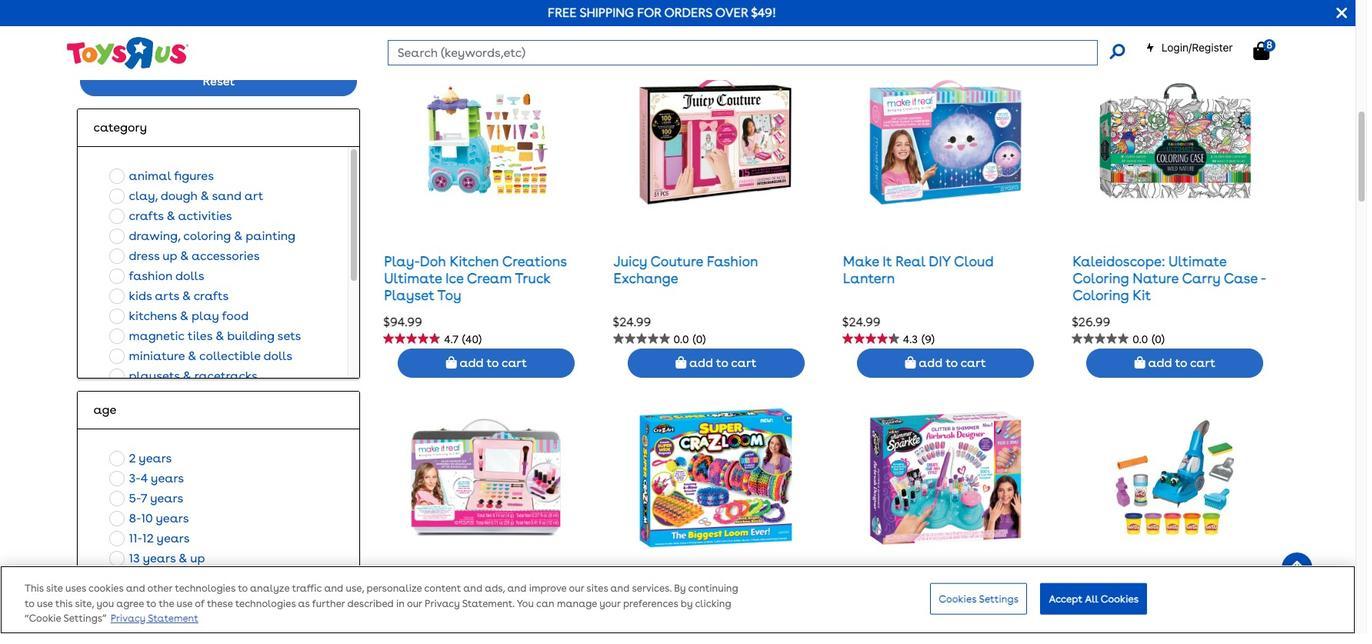 Task type: vqa. For each thing, say whether or not it's contained in the screenshot.


Task type: describe. For each thing, give the bounding box(es) containing it.
add for nature
[[1148, 355, 1172, 370]]

accessories
[[192, 249, 260, 263]]

doh for kitchen
[[420, 254, 446, 270]]

fashion dolls
[[129, 269, 204, 283]]

0.0 (0) for exchange
[[674, 333, 706, 346]]

clean-
[[1102, 607, 1148, 623]]

cart for make it real diy cloud lantern
[[961, 355, 986, 370]]

cart for play-doh kitchen creations ultimate ice cream truck playset toy
[[502, 355, 527, 370]]

analyze
[[250, 583, 290, 594]]

make it real  glam makeup set image
[[409, 401, 564, 555]]

designer
[[962, 607, 1019, 623]]

it for set
[[424, 590, 433, 607]]

kitchens
[[129, 309, 177, 323]]

& inside button
[[234, 229, 243, 243]]

kitchen
[[450, 254, 499, 270]]

settings"
[[63, 613, 107, 624]]

0 horizontal spatial our
[[407, 598, 422, 609]]

5-
[[129, 491, 141, 506]]

0.0 (0) for nature
[[1133, 333, 1165, 346]]

add to cart button for exchange
[[628, 349, 805, 378]]

0 vertical spatial technologies
[[175, 583, 235, 594]]

kids
[[129, 289, 152, 303]]

2 years button
[[105, 449, 176, 469]]

& down miniature & collectible dolls button
[[183, 369, 191, 383]]

toys r us image
[[66, 36, 189, 71]]

add for exchange
[[689, 355, 713, 370]]

& down "kids arts & crafts"
[[180, 309, 188, 323]]

kids arts & crafts button
[[105, 286, 233, 306]]

clay, dough & sand art button
[[105, 186, 268, 206]]

$24.99 for make it real diy cloud lantern
[[842, 315, 881, 330]]

0 vertical spatial loom
[[699, 590, 735, 607]]

kaleidoscope: ultimate coloring nature carry case - coloring kit image
[[1098, 64, 1252, 218]]

(9)
[[922, 333, 935, 346]]

it for lantern
[[883, 254, 892, 270]]

shopping bag image for playset
[[446, 356, 457, 369]]

(40)
[[462, 333, 482, 346]]

1 use from the left
[[37, 598, 53, 609]]

by
[[681, 598, 693, 609]]

playsets & racetracks button
[[105, 366, 262, 386]]

dress
[[129, 249, 160, 263]]

0.0 for nature
[[1133, 333, 1148, 346]]

play
[[192, 309, 219, 323]]

real for glam
[[437, 590, 466, 607]]

arts
[[155, 289, 179, 303]]

ultimate inside play-doh kitchen creations ultimate ice cream truck playset toy
[[384, 270, 442, 286]]

further
[[312, 598, 345, 609]]

racetracks
[[194, 369, 258, 383]]

super cra-z-loom - diy bracelet loom kit, 2200 latex free color bands, 6 row loom, design & create, cra-z-art ages 8+ image
[[639, 401, 793, 555]]

dress up & accessories
[[129, 249, 260, 263]]

add to cart button for creations
[[398, 349, 575, 378]]

& up activities
[[201, 189, 209, 203]]

privacy inside the this site uses cookies and other technologies to analyze traffic and use, personalize content and ads, and improve our sites and services. by continuing to use this site, you agree to the use of these technologies as further described in our privacy statement. you can manage your preferences by clicking "cookie settings"
[[425, 598, 460, 609]]

drawing,
[[129, 229, 180, 243]]

orders
[[664, 5, 712, 20]]

coloring
[[183, 229, 231, 243]]

play- for play-doh zoom zoom vacuum and clean-up set
[[1073, 590, 1109, 607]]

2 use from the left
[[177, 598, 193, 609]]

and up the further
[[324, 583, 343, 594]]

4.7
[[444, 333, 458, 346]]

for
[[637, 5, 662, 20]]

12
[[142, 531, 154, 546]]

miniature
[[129, 349, 185, 363]]

in
[[396, 598, 405, 609]]

sand
[[212, 189, 242, 203]]

$24.99 for juicy couture fashion exchange
[[613, 315, 651, 330]]

fashion
[[129, 269, 173, 283]]

cookies
[[89, 583, 124, 594]]

category element
[[93, 119, 344, 137]]

(0) for exchange
[[693, 333, 706, 346]]

figures
[[174, 169, 214, 183]]

cookies settings
[[939, 593, 1019, 604]]

1 vertical spatial up
[[190, 551, 205, 566]]

play-doh kitchen creations ultimate ice cream truck playset toy
[[384, 254, 567, 303]]

years for 10
[[156, 511, 189, 526]]

crafts & activities
[[129, 209, 232, 223]]

super cra-z-loom - diy bracelet loom kit, 2200 latex free color bands, 6 row loo link
[[614, 590, 814, 634]]

2 years
[[129, 451, 172, 466]]

and inside 'play-doh zoom zoom vacuum and clean-up set'
[[1073, 607, 1099, 623]]

2 shimmer from the top
[[843, 607, 900, 623]]

reset
[[203, 74, 235, 88]]

8 link
[[1254, 39, 1285, 61]]

sets
[[277, 329, 301, 343]]

dough
[[161, 189, 198, 203]]

magnetic
[[129, 329, 185, 343]]

reset button
[[80, 67, 357, 96]]

you
[[517, 598, 534, 609]]

6
[[732, 624, 740, 634]]

login/register button
[[1146, 40, 1233, 55]]

crafts & activities button
[[105, 206, 237, 226]]

play-doh kitchen creations ultimate ice cream truck playset toy image
[[423, 64, 550, 218]]

- inside super cra-z-loom - diy bracelet loom kit, 2200 latex free color bands, 6 row loo
[[738, 590, 743, 607]]

& up playsets & racetracks
[[188, 349, 196, 363]]

z-
[[685, 590, 699, 607]]

0 vertical spatial crafts
[[129, 209, 164, 223]]

case
[[1224, 270, 1258, 286]]

1 vertical spatial loom
[[673, 607, 709, 623]]

playsets
[[129, 369, 180, 383]]

cart for juicy couture fashion exchange
[[731, 355, 757, 370]]

shopping bag image inside "8" link
[[1254, 42, 1270, 60]]

make for lantern
[[843, 254, 879, 270]]

2 cookies from the left
[[1101, 593, 1139, 604]]

& down dough
[[167, 209, 175, 223]]

tiles
[[188, 329, 212, 343]]

shopping bag image for juicy couture fashion exchange
[[676, 356, 686, 369]]

years down 11-12 years
[[143, 551, 176, 566]]

years for 4
[[151, 471, 184, 486]]

ultimate inside kaleidoscope: ultimate coloring nature carry case - coloring kit
[[1169, 254, 1227, 270]]

cream
[[467, 270, 512, 286]]

years for 7
[[150, 491, 183, 506]]

ads,
[[485, 583, 505, 594]]

super cra-z-loom - diy bracelet loom kit, 2200 latex free color bands, 6 row loo
[[614, 590, 814, 634]]

couture
[[651, 254, 703, 270]]

services.
[[632, 583, 672, 594]]

activities
[[178, 209, 232, 223]]

0.0 for exchange
[[674, 333, 689, 346]]

privacy statement link
[[111, 613, 198, 624]]

& right tiles
[[215, 329, 224, 343]]

add for creations
[[460, 355, 484, 370]]

login/register
[[1162, 41, 1233, 54]]

the
[[159, 598, 174, 609]]

add to cart for exchange
[[686, 355, 757, 370]]

painting
[[246, 229, 296, 243]]

shimmer ?n sparkle: glitter & shimmer airbrush designer - fingernail art kit for tween, nail studio, cra-z-art, ages 8+ image
[[869, 401, 1023, 555]]

1 vertical spatial privacy
[[111, 613, 146, 624]]

and up statement.
[[463, 583, 483, 594]]

and up agree
[[126, 583, 145, 594]]

5-7 years button
[[105, 489, 188, 509]]

$94.99
[[383, 315, 422, 330]]

shopping bag image for kit
[[1135, 356, 1146, 369]]

add to cart button for diy
[[857, 349, 1034, 378]]

shopping bag image for make it real diy cloud lantern
[[905, 356, 916, 369]]

1 cookies from the left
[[939, 593, 977, 604]]

kaleidoscope:
[[1073, 254, 1165, 270]]

play- for play-doh kitchen creations ultimate ice cream truck playset toy
[[384, 254, 420, 270]]

13 years & up button
[[105, 549, 210, 569]]

statement
[[148, 613, 198, 624]]

toy
[[437, 287, 461, 303]]

can
[[536, 598, 554, 609]]

miniature & collectible dolls
[[129, 349, 292, 363]]

age element
[[93, 401, 344, 419]]

described
[[347, 598, 394, 609]]

3-4 years button
[[105, 469, 189, 489]]

carry
[[1182, 270, 1221, 286]]

accept
[[1049, 593, 1083, 604]]

play-doh zoom zoom vacuum and clean-up set image
[[1112, 401, 1238, 555]]

art
[[913, 624, 934, 634]]

$26.99
[[1072, 315, 1111, 330]]

kaleidoscope: ultimate coloring nature carry case - coloring kit link
[[1073, 254, 1266, 303]]

category
[[93, 120, 147, 135]]

2 zoom from the left
[[1179, 590, 1217, 607]]

close button image
[[1337, 5, 1347, 22]]



Task type: locate. For each thing, give the bounding box(es) containing it.
& up 'accessories'
[[234, 229, 243, 243]]

shimmer ?n sparkle: glitter & shimmer airbrush designer - fingernail art kit for twee link
[[843, 590, 1037, 634]]

diy inside super cra-z-loom - diy bracelet loom kit, 2200 latex free color bands, 6 row loo
[[746, 590, 768, 607]]

up up of at bottom
[[190, 551, 205, 566]]

add to cart for nature
[[1146, 355, 1216, 370]]

4 cart from the left
[[1190, 355, 1216, 370]]

1 horizontal spatial $24.99
[[842, 315, 881, 330]]

2 vertical spatial -
[[1022, 607, 1027, 623]]

and
[[126, 583, 145, 594], [324, 583, 343, 594], [463, 583, 483, 594], [507, 583, 527, 594], [611, 583, 630, 594], [1073, 607, 1099, 623]]

& right glitter
[[1027, 590, 1037, 607]]

make it real diy cloud lantern
[[843, 254, 994, 286]]

clay,
[[129, 189, 158, 203]]

set
[[384, 607, 405, 623], [1168, 607, 1189, 623]]

technologies down analyze
[[235, 598, 296, 609]]

0 vertical spatial -
[[1261, 270, 1266, 286]]

2
[[129, 451, 136, 466]]

traffic
[[292, 583, 322, 594]]

0 vertical spatial our
[[569, 583, 584, 594]]

0 vertical spatial it
[[883, 254, 892, 270]]

real left glam
[[437, 590, 466, 607]]

1 vertical spatial shimmer
[[843, 607, 900, 623]]

doh up ice
[[420, 254, 446, 270]]

1 coloring from the top
[[1073, 270, 1129, 286]]

1 horizontal spatial set
[[1168, 607, 1189, 623]]

juicy couture fashion exchange image
[[639, 64, 793, 218]]

1 vertical spatial -
[[738, 590, 743, 607]]

0 horizontal spatial privacy
[[111, 613, 146, 624]]

0 vertical spatial real
[[896, 254, 925, 270]]

privacy
[[425, 598, 460, 609], [111, 613, 146, 624]]

$24.99 down lantern
[[842, 315, 881, 330]]

free shipping for orders over $49!
[[548, 5, 777, 20]]

2 set from the left
[[1168, 607, 1189, 623]]

2 coloring from the top
[[1073, 287, 1129, 303]]

(0) for nature
[[1152, 333, 1165, 346]]

exchange
[[614, 270, 678, 286]]

2 add from the left
[[689, 355, 713, 370]]

years up 8-10 years
[[150, 491, 183, 506]]

- right "case"
[[1261, 270, 1266, 286]]

diy
[[929, 254, 951, 270], [746, 590, 768, 607]]

loom down z-
[[673, 607, 709, 623]]

coloring down kaleidoscope: at right top
[[1073, 270, 1129, 286]]

1 vertical spatial play-
[[1073, 590, 1109, 607]]

technologies up of at bottom
[[175, 583, 235, 594]]

make it real  diy cloud lantern image
[[869, 64, 1023, 218]]

0 horizontal spatial use
[[37, 598, 53, 609]]

statement.
[[462, 598, 515, 609]]

1 horizontal spatial zoom
[[1179, 590, 1217, 607]]

all
[[1085, 593, 1098, 604]]

0 vertical spatial up
[[163, 249, 177, 263]]

(0) down juicy couture fashion exchange link
[[693, 333, 706, 346]]

sparkle:
[[924, 590, 978, 607]]

juicy couture fashion exchange link
[[614, 254, 758, 286]]

1 zoom from the left
[[1138, 590, 1176, 607]]

crafts up play at the left of page
[[194, 289, 229, 303]]

$24.99 down 'exchange'
[[613, 315, 651, 330]]

content
[[424, 583, 461, 594]]

shipping
[[580, 5, 634, 20]]

1 vertical spatial doh
[[1109, 590, 1135, 607]]

your
[[600, 598, 621, 609]]

cookies settings button
[[930, 583, 1027, 615]]

clicking
[[695, 598, 731, 609]]

None search field
[[388, 40, 1125, 65]]

0 horizontal spatial shopping bag image
[[446, 356, 457, 369]]

2 0.0 (0) from the left
[[1133, 333, 1165, 346]]

brand element
[[93, 623, 344, 634]]

animal figures
[[129, 169, 214, 183]]

doh inside play-doh kitchen creations ultimate ice cream truck playset toy
[[420, 254, 446, 270]]

1 horizontal spatial shopping bag image
[[1135, 356, 1146, 369]]

ice
[[446, 270, 464, 286]]

use
[[37, 598, 53, 609], [177, 598, 193, 609]]

zoom left vacuum
[[1179, 590, 1217, 607]]

make for set
[[384, 590, 420, 607]]

0 horizontal spatial crafts
[[129, 209, 164, 223]]

play- inside play-doh kitchen creations ultimate ice cream truck playset toy
[[384, 254, 420, 270]]

free
[[614, 624, 641, 634]]

0.0 (0) down nature
[[1133, 333, 1165, 346]]

0 horizontal spatial (0)
[[693, 333, 706, 346]]

0 horizontal spatial up
[[163, 249, 177, 263]]

and up "your"
[[611, 583, 630, 594]]

1 horizontal spatial use
[[177, 598, 193, 609]]

miniature & collectible dolls button
[[105, 346, 297, 366]]

4 add to cart from the left
[[1146, 355, 1216, 370]]

product-tab tab panel
[[66, 22, 1292, 634]]

3 cart from the left
[[961, 355, 986, 370]]

kit inside kaleidoscope: ultimate coloring nature carry case - coloring kit
[[1133, 287, 1151, 303]]

& down the drawing, coloring & painting button
[[180, 249, 189, 263]]

our up "manage"
[[569, 583, 584, 594]]

doh for zoom
[[1109, 590, 1135, 607]]

continuing
[[688, 583, 738, 594]]

1 horizontal spatial up
[[190, 551, 205, 566]]

results
[[823, 24, 860, 36]]

doh up 'clean-'
[[1109, 590, 1135, 607]]

1 horizontal spatial make
[[843, 254, 879, 270]]

$24.99
[[613, 315, 651, 330], [842, 315, 881, 330]]

loom up kit,
[[699, 590, 735, 607]]

dolls down dress up & accessories button
[[175, 269, 204, 283]]

10
[[141, 511, 153, 526]]

fashion
[[707, 254, 758, 270]]

improve
[[529, 583, 567, 594]]

0 horizontal spatial it
[[424, 590, 433, 607]]

shopping bag image
[[446, 356, 457, 369], [1135, 356, 1146, 369]]

our right in
[[407, 598, 422, 609]]

juicy couture fashion exchange
[[614, 254, 758, 286]]

3-4 years
[[129, 471, 184, 486]]

587
[[802, 24, 820, 36]]

fashion dolls button
[[105, 266, 209, 286]]

coloring up $26.99
[[1073, 287, 1129, 303]]

1 shimmer from the top
[[843, 590, 900, 607]]

fingernail
[[843, 624, 910, 634]]

diy up 2200
[[746, 590, 768, 607]]

real inside "make it real glam makeup set"
[[437, 590, 466, 607]]

1 horizontal spatial privacy
[[425, 598, 460, 609]]

4 add to cart button from the left
[[1087, 349, 1264, 378]]

play- up playset
[[384, 254, 420, 270]]

ultimate up carry at the right top
[[1169, 254, 1227, 270]]

1 vertical spatial crafts
[[194, 289, 229, 303]]

1 horizontal spatial shopping bag image
[[905, 356, 916, 369]]

1 set from the left
[[384, 607, 405, 623]]

1 add to cart button from the left
[[398, 349, 575, 378]]

0.0 down juicy couture fashion exchange
[[674, 333, 689, 346]]

& right arts
[[182, 289, 191, 303]]

0 horizontal spatial $24.99
[[613, 315, 651, 330]]

1 cart from the left
[[502, 355, 527, 370]]

2 horizontal spatial shopping bag image
[[1254, 42, 1270, 60]]

by
[[674, 583, 686, 594]]

0 vertical spatial kit
[[1133, 287, 1151, 303]]

0 vertical spatial shimmer
[[843, 590, 900, 607]]

age
[[93, 402, 116, 417]]

1 vertical spatial dolls
[[264, 349, 292, 363]]

2200
[[737, 607, 770, 623]]

years for 12
[[157, 531, 190, 546]]

0 horizontal spatial kit
[[937, 624, 956, 634]]

it inside make it real diy cloud lantern
[[883, 254, 892, 270]]

kaleidoscope: ultimate coloring nature carry case - coloring kit
[[1073, 254, 1266, 303]]

juicy
[[614, 254, 647, 270]]

cra-
[[654, 590, 685, 607]]

make inside "make it real glam makeup set"
[[384, 590, 420, 607]]

years up 3-4 years
[[139, 451, 172, 466]]

personalize
[[367, 583, 422, 594]]

it up lantern
[[883, 254, 892, 270]]

0 horizontal spatial diy
[[746, 590, 768, 607]]

make inside make it real diy cloud lantern
[[843, 254, 879, 270]]

0.0 (0) down juicy couture fashion exchange
[[674, 333, 706, 346]]

preferences
[[623, 598, 678, 609]]

1 horizontal spatial our
[[569, 583, 584, 594]]

2 add to cart button from the left
[[628, 349, 805, 378]]

make up lantern
[[843, 254, 879, 270]]

1 $24.99 from the left
[[613, 315, 651, 330]]

- inside kaleidoscope: ultimate coloring nature carry case - coloring kit
[[1261, 270, 1266, 286]]

bands,
[[684, 624, 729, 634]]

0 horizontal spatial doh
[[420, 254, 446, 270]]

Enter Keyword or Item No. search field
[[388, 40, 1098, 65]]

crafts down clay,
[[129, 209, 164, 223]]

up up the fashion dolls
[[163, 249, 177, 263]]

collectible
[[199, 349, 261, 363]]

0 horizontal spatial shopping bag image
[[676, 356, 686, 369]]

airbrush
[[903, 607, 958, 623]]

coloring
[[1073, 270, 1129, 286], [1073, 287, 1129, 303]]

clay, dough & sand art
[[129, 189, 263, 203]]

1 vertical spatial ultimate
[[384, 270, 442, 286]]

0 vertical spatial ultimate
[[1169, 254, 1227, 270]]

0 horizontal spatial play-
[[384, 254, 420, 270]]

magnetic tiles & building sets button
[[105, 326, 306, 346]]

privacy down content
[[425, 598, 460, 609]]

this
[[55, 598, 73, 609]]

& down 11-12 years
[[179, 551, 187, 566]]

years up 13 years & up
[[157, 531, 190, 546]]

1 vertical spatial it
[[424, 590, 433, 607]]

make it real diy cloud lantern link
[[843, 254, 994, 286]]

8-10 years
[[129, 511, 189, 526]]

1 shopping bag image from the left
[[446, 356, 457, 369]]

1 horizontal spatial crafts
[[194, 289, 229, 303]]

"cookie
[[25, 613, 61, 624]]

1 add to cart from the left
[[457, 355, 527, 370]]

0 horizontal spatial zoom
[[1138, 590, 1176, 607]]

cookies
[[939, 593, 977, 604], [1101, 593, 1139, 604]]

and down all
[[1073, 607, 1099, 623]]

diy inside make it real diy cloud lantern
[[929, 254, 951, 270]]

4 add from the left
[[1148, 355, 1172, 370]]

1 horizontal spatial kit
[[1133, 287, 1151, 303]]

1 horizontal spatial diy
[[929, 254, 951, 270]]

2 shopping bag image from the left
[[1135, 356, 1146, 369]]

0 horizontal spatial dolls
[[175, 269, 204, 283]]

1 horizontal spatial play-
[[1073, 590, 1109, 607]]

- up 2200
[[738, 590, 743, 607]]

0.0 down nature
[[1133, 333, 1148, 346]]

1 vertical spatial kit
[[937, 624, 956, 634]]

bracelet
[[614, 607, 669, 623]]

11-
[[129, 531, 142, 546]]

1 horizontal spatial dolls
[[264, 349, 292, 363]]

1 horizontal spatial -
[[1022, 607, 1027, 623]]

kit down airbrush
[[937, 624, 956, 634]]

use up "cookie
[[37, 598, 53, 609]]

8-10 years button
[[105, 509, 194, 529]]

years up 5-7 years
[[151, 471, 184, 486]]

doh inside 'play-doh zoom zoom vacuum and clean-up set'
[[1109, 590, 1135, 607]]

add to cart for creations
[[457, 355, 527, 370]]

13
[[129, 551, 140, 566]]

add to cart button for nature
[[1087, 349, 1264, 378]]

2 0.0 from the left
[[1133, 333, 1148, 346]]

and up you
[[507, 583, 527, 594]]

dolls inside "button"
[[175, 269, 204, 283]]

make
[[843, 254, 879, 270], [384, 590, 420, 607]]

animal figures button
[[105, 166, 218, 186]]

- inside the shimmer ?n sparkle: glitter & shimmer airbrush designer - fingernail art kit for twee
[[1022, 607, 1027, 623]]

0 vertical spatial diy
[[929, 254, 951, 270]]

1 horizontal spatial cookies
[[1101, 593, 1139, 604]]

(0) down nature
[[1152, 333, 1165, 346]]

0 horizontal spatial cookies
[[939, 593, 977, 604]]

play- up 'clean-'
[[1073, 590, 1109, 607]]

shopping bag image
[[1254, 42, 1270, 60], [676, 356, 686, 369], [905, 356, 916, 369]]

manage
[[557, 598, 597, 609]]

& inside the shimmer ?n sparkle: glitter & shimmer airbrush designer - fingernail art kit for twee
[[1027, 590, 1037, 607]]

use left of at bottom
[[177, 598, 193, 609]]

0 horizontal spatial 0.0 (0)
[[674, 333, 706, 346]]

it right in
[[424, 590, 433, 607]]

1 horizontal spatial it
[[883, 254, 892, 270]]

1 horizontal spatial 0.0 (0)
[[1133, 333, 1165, 346]]

years inside "button"
[[157, 531, 190, 546]]

1 0.0 (0) from the left
[[674, 333, 706, 346]]

art
[[244, 189, 263, 203]]

1 vertical spatial real
[[437, 590, 466, 607]]

1 vertical spatial diy
[[746, 590, 768, 607]]

2 horizontal spatial -
[[1261, 270, 1266, 286]]

0 horizontal spatial make
[[384, 590, 420, 607]]

playsets & racetracks
[[129, 369, 258, 383]]

real left cloud
[[896, 254, 925, 270]]

2 cart from the left
[[731, 355, 757, 370]]

up right 'accept all cookies' button
[[1148, 607, 1165, 623]]

0 vertical spatial play-
[[384, 254, 420, 270]]

1 vertical spatial our
[[407, 598, 422, 609]]

kids arts & crafts
[[129, 289, 229, 303]]

real for diy
[[896, 254, 925, 270]]

kit inside the shimmer ?n sparkle: glitter & shimmer airbrush designer - fingernail art kit for twee
[[937, 624, 956, 634]]

add for diy
[[919, 355, 943, 370]]

2 vertical spatial up
[[1148, 607, 1165, 623]]

1 horizontal spatial real
[[896, 254, 925, 270]]

- down glitter
[[1022, 607, 1027, 623]]

play- inside 'play-doh zoom zoom vacuum and clean-up set'
[[1073, 590, 1109, 607]]

set right 'clean-'
[[1168, 607, 1189, 623]]

set down personalize
[[384, 607, 405, 623]]

add to cart for diy
[[916, 355, 986, 370]]

diy left cloud
[[929, 254, 951, 270]]

1 (0) from the left
[[693, 333, 706, 346]]

make left content
[[384, 590, 420, 607]]

2 $24.99 from the left
[[842, 315, 881, 330]]

0 horizontal spatial set
[[384, 607, 405, 623]]

0 vertical spatial make
[[843, 254, 879, 270]]

1 vertical spatial make
[[384, 590, 420, 607]]

0 horizontal spatial -
[[738, 590, 743, 607]]

1 vertical spatial technologies
[[235, 598, 296, 609]]

years up 11-12 years
[[156, 511, 189, 526]]

3 add to cart button from the left
[[857, 349, 1034, 378]]

makeup
[[510, 590, 563, 607]]

real inside make it real diy cloud lantern
[[896, 254, 925, 270]]

?n
[[903, 590, 921, 607]]

animal
[[129, 169, 171, 183]]

1 horizontal spatial 0.0
[[1133, 333, 1148, 346]]

privacy down agree
[[111, 613, 146, 624]]

0 horizontal spatial real
[[437, 590, 466, 607]]

kitchens & play food button
[[105, 306, 253, 326]]

0 vertical spatial doh
[[420, 254, 446, 270]]

for
[[959, 624, 977, 634]]

latex
[[773, 607, 810, 623]]

1 0.0 from the left
[[674, 333, 689, 346]]

0 vertical spatial privacy
[[425, 598, 460, 609]]

it inside "make it real glam makeup set"
[[424, 590, 433, 607]]

2 add to cart from the left
[[686, 355, 757, 370]]

cart for kaleidoscope: ultimate coloring nature carry case - coloring kit
[[1190, 355, 1216, 370]]

0 horizontal spatial ultimate
[[384, 270, 442, 286]]

up inside 'play-doh zoom zoom vacuum and clean-up set'
[[1148, 607, 1165, 623]]

13 years & up
[[129, 551, 205, 566]]

1 horizontal spatial doh
[[1109, 590, 1135, 607]]

0.0 (0)
[[674, 333, 706, 346], [1133, 333, 1165, 346]]

creations
[[502, 254, 567, 270]]

set inside "make it real glam makeup set"
[[384, 607, 405, 623]]

0 horizontal spatial 0.0
[[674, 333, 689, 346]]

zoom up 'clean-'
[[1138, 590, 1176, 607]]

1 horizontal spatial ultimate
[[1169, 254, 1227, 270]]

dolls inside button
[[264, 349, 292, 363]]

ultimate up playset
[[384, 270, 442, 286]]

set inside 'play-doh zoom zoom vacuum and clean-up set'
[[1168, 607, 1189, 623]]

1 horizontal spatial (0)
[[1152, 333, 1165, 346]]

-
[[1261, 270, 1266, 286], [738, 590, 743, 607], [1022, 607, 1027, 623]]

3 add from the left
[[919, 355, 943, 370]]

loom
[[699, 590, 735, 607], [673, 607, 709, 623]]

dolls down sets
[[264, 349, 292, 363]]

kit down nature
[[1133, 287, 1151, 303]]

2 (0) from the left
[[1152, 333, 1165, 346]]

$49!
[[751, 5, 777, 20]]

1 add from the left
[[460, 355, 484, 370]]

2 horizontal spatial up
[[1148, 607, 1165, 623]]

0 vertical spatial dolls
[[175, 269, 204, 283]]

3 add to cart from the left
[[916, 355, 986, 370]]

up
[[163, 249, 177, 263], [190, 551, 205, 566], [1148, 607, 1165, 623]]



